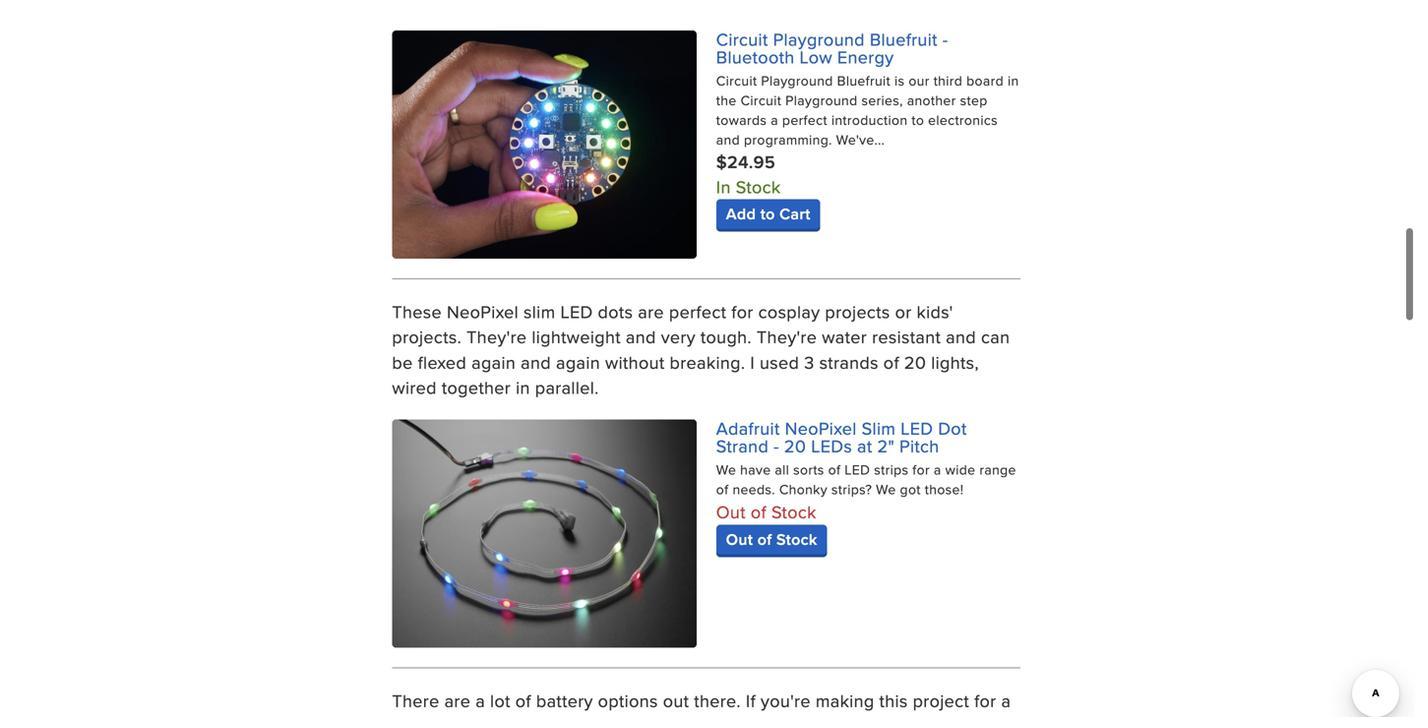 Task type: vqa. For each thing, say whether or not it's contained in the screenshot.
the rightmost We
yes



Task type: locate. For each thing, give the bounding box(es) containing it.
of down leds
[[829, 460, 841, 480]]

parallel.
[[535, 375, 599, 400]]

- up 'all sorts'
[[774, 434, 780, 459]]

again down lightweight
[[556, 350, 601, 375]]

1 vertical spatial bluefruit
[[837, 71, 891, 90]]

led down at
[[845, 460, 871, 480]]

2 they're from the left
[[757, 324, 817, 350]]

a inside adafruit neopixel slim led dot strand - 20 leds at 2" pitch we have all sorts of led strips for a wide range of needs. chonky strips? we got those! out of stock out of stock
[[934, 460, 942, 480]]

we left got
[[876, 480, 896, 500]]

project
[[913, 689, 970, 714]]

lights,
[[932, 350, 979, 375]]

playground
[[773, 26, 865, 51], [761, 71, 834, 90], [786, 90, 858, 110]]

the
[[716, 90, 737, 110]]

of inside there are a lot of battery options out there. if you're making this project for a child, it's a good idea to steer away from lithium polymer batteries sinc
[[516, 689, 531, 714]]

1 horizontal spatial led
[[845, 460, 871, 480]]

stock up add to cart link
[[736, 174, 781, 199]]

2 horizontal spatial led
[[901, 416, 934, 441]]

kids'
[[917, 299, 954, 324]]

in left the parallel.
[[516, 375, 530, 400]]

0 horizontal spatial to
[[568, 714, 584, 718]]

to right add
[[761, 202, 775, 225]]

i
[[751, 350, 755, 375]]

range
[[980, 460, 1017, 480]]

circuit right the
[[741, 90, 782, 110]]

circuit playground bluefruit - bluetooth low energy circuit playground bluefruit is our third board in the circuit playground series, another step towards a perfect introduction to electronics and programming. we've... $24.95 in stock add to cart
[[716, 26, 1019, 225]]

energy
[[838, 44, 894, 69]]

for up tough.
[[732, 299, 754, 324]]

led up lightweight
[[561, 299, 593, 324]]

shot of a black woman's neon-green manicured hand holding up a circuit playground bluefruit glowing rainbow leds. image
[[392, 30, 697, 259]]

1 horizontal spatial again
[[556, 350, 601, 375]]

for
[[732, 299, 754, 324], [913, 460, 930, 480], [975, 689, 997, 714]]

bluefruit
[[870, 26, 938, 51], [837, 71, 891, 90]]

2 vertical spatial stock
[[777, 528, 818, 551]]

for inside adafruit neopixel slim led dot strand - 20 leds at 2" pitch we have all sorts of led strips for a wide range of needs. chonky strips? we got those! out of stock out of stock
[[913, 460, 930, 480]]

these neopixel slim led dots are perfect for cosplay projects or kids' projects. they're lightweight and very tough. they're water resistant and can be flexed again and again without breaking. i used 3 strands of 20 lights, wired together in parallel.
[[392, 299, 1010, 400]]

1 vertical spatial neopixel
[[785, 416, 857, 441]]

again
[[472, 350, 516, 375], [556, 350, 601, 375]]

neopixel
[[447, 299, 519, 324], [785, 416, 857, 441]]

2 vertical spatial to
[[568, 714, 584, 718]]

to down battery
[[568, 714, 584, 718]]

battery
[[536, 689, 593, 714]]

1 vertical spatial for
[[913, 460, 930, 480]]

there.
[[694, 689, 741, 714]]

1 horizontal spatial they're
[[757, 324, 817, 350]]

for inside these neopixel slim led dots are perfect for cosplay projects or kids' projects. they're lightweight and very tough. they're water resistant and can be flexed again and again without breaking. i used 3 strands of 20 lights, wired together in parallel.
[[732, 299, 754, 324]]

slim
[[862, 416, 896, 441]]

in
[[1008, 71, 1019, 90], [516, 375, 530, 400]]

- inside circuit playground bluefruit - bluetooth low energy circuit playground bluefruit is our third board in the circuit playground series, another step towards a perfect introduction to electronics and programming. we've... $24.95 in stock add to cart
[[943, 26, 949, 51]]

projects.
[[392, 324, 462, 350]]

0 vertical spatial stock
[[736, 174, 781, 199]]

circuit
[[716, 26, 768, 51], [716, 71, 757, 90], [741, 90, 782, 110]]

1 vertical spatial stock
[[772, 500, 817, 525]]

cosplay
[[759, 299, 820, 324]]

neopixel left slim
[[447, 299, 519, 324]]

1 vertical spatial are
[[445, 689, 471, 714]]

perfect left we've...
[[783, 110, 828, 130]]

2 vertical spatial led
[[845, 460, 871, 480]]

2 horizontal spatial for
[[975, 689, 997, 714]]

are up 'it's'
[[445, 689, 471, 714]]

1 horizontal spatial perfect
[[783, 110, 828, 130]]

strips
[[874, 460, 909, 480]]

in right board
[[1008, 71, 1019, 90]]

a
[[771, 110, 779, 130], [934, 460, 942, 480], [476, 689, 485, 714], [1002, 689, 1011, 714], [467, 714, 476, 718]]

to
[[912, 110, 925, 130], [761, 202, 775, 225], [568, 714, 584, 718]]

1 horizontal spatial neopixel
[[785, 416, 857, 441]]

1 vertical spatial -
[[774, 434, 780, 459]]

from
[[682, 714, 718, 718]]

0 vertical spatial perfect
[[783, 110, 828, 130]]

board
[[967, 71, 1004, 90]]

for down pitch
[[913, 460, 930, 480]]

good
[[481, 714, 523, 718]]

stock for $24.95
[[736, 174, 781, 199]]

20 up 'all sorts'
[[785, 434, 807, 459]]

slim
[[524, 299, 556, 324]]

steer
[[589, 714, 630, 718]]

1 horizontal spatial to
[[761, 202, 775, 225]]

a right 'it's'
[[467, 714, 476, 718]]

is
[[895, 71, 905, 90]]

we
[[716, 460, 737, 480], [876, 480, 896, 500]]

stock down 'needs. chonky strips?'
[[777, 528, 818, 551]]

0 vertical spatial to
[[912, 110, 925, 130]]

1 horizontal spatial in
[[1008, 71, 1019, 90]]

add to cart link
[[716, 199, 821, 229]]

perfect
[[783, 110, 828, 130], [669, 299, 727, 324]]

1 horizontal spatial are
[[638, 299, 664, 324]]

for inside there are a lot of battery options out there. if you're making this project for a child, it's a good idea to steer away from lithium polymer batteries sinc
[[975, 689, 997, 714]]

2 vertical spatial for
[[975, 689, 997, 714]]

we down strand
[[716, 460, 737, 480]]

they're down cosplay
[[757, 324, 817, 350]]

we've...
[[836, 130, 885, 149]]

0 horizontal spatial for
[[732, 299, 754, 324]]

1 horizontal spatial we
[[876, 480, 896, 500]]

electronics
[[929, 110, 998, 130]]

neopixel for all sorts
[[785, 416, 857, 441]]

1 horizontal spatial for
[[913, 460, 930, 480]]

0 vertical spatial -
[[943, 26, 949, 51]]

are right 'dots'
[[638, 299, 664, 324]]

led
[[561, 299, 593, 324], [901, 416, 934, 441], [845, 460, 871, 480]]

child,
[[392, 714, 435, 718]]

1 vertical spatial perfect
[[669, 299, 727, 324]]

to down our
[[912, 110, 925, 130]]

step
[[960, 90, 988, 110]]

0 vertical spatial led
[[561, 299, 593, 324]]

of left the have
[[716, 480, 729, 500]]

of right lot
[[516, 689, 531, 714]]

circuit up the
[[716, 26, 768, 51]]

0 vertical spatial neopixel
[[447, 299, 519, 324]]

breaking.
[[670, 350, 746, 375]]

2"
[[878, 434, 895, 459]]

0 vertical spatial for
[[732, 299, 754, 324]]

in
[[716, 174, 731, 199]]

1 horizontal spatial -
[[943, 26, 949, 51]]

polymer
[[787, 714, 852, 718]]

a right 'towards'
[[771, 110, 779, 130]]

0 vertical spatial are
[[638, 299, 664, 324]]

circuit down 'bluetooth'
[[716, 71, 757, 90]]

- up third
[[943, 26, 949, 51]]

stock inside circuit playground bluefruit - bluetooth low energy circuit playground bluefruit is our third board in the circuit playground series, another step towards a perfect introduction to electronics and programming. we've... $24.95 in stock add to cart
[[736, 174, 781, 199]]

0 horizontal spatial perfect
[[669, 299, 727, 324]]

0 vertical spatial in
[[1008, 71, 1019, 90]]

there are a lot of battery options out there. if you're making this project for a child, it's a good idea to steer away from lithium polymer batteries sinc
[[392, 689, 1011, 718]]

bluefruit up is
[[870, 26, 938, 51]]

1 vertical spatial out
[[726, 528, 753, 551]]

led inside these neopixel slim led dots are perfect for cosplay projects or kids' projects. they're lightweight and very tough. they're water resistant and can be flexed again and again without breaking. i used 3 strands of 20 lights, wired together in parallel.
[[561, 299, 593, 324]]

perfect inside circuit playground bluefruit - bluetooth low energy circuit playground bluefruit is our third board in the circuit playground series, another step towards a perfect introduction to electronics and programming. we've... $24.95 in stock add to cart
[[783, 110, 828, 130]]

they're
[[467, 324, 527, 350], [757, 324, 817, 350]]

without
[[605, 350, 665, 375]]

1 vertical spatial 20
[[785, 434, 807, 459]]

neopixel inside adafruit neopixel slim led dot strand - 20 leds at 2" pitch we have all sorts of led strips for a wide range of needs. chonky strips? we got those! out of stock out of stock
[[785, 416, 857, 441]]

2 horizontal spatial to
[[912, 110, 925, 130]]

dots
[[598, 299, 633, 324]]

0 horizontal spatial in
[[516, 375, 530, 400]]

20 down 'resistant'
[[905, 350, 927, 375]]

0 horizontal spatial are
[[445, 689, 471, 714]]

1 vertical spatial in
[[516, 375, 530, 400]]

0 horizontal spatial 20
[[785, 434, 807, 459]]

0 horizontal spatial they're
[[467, 324, 527, 350]]

1 horizontal spatial 20
[[905, 350, 927, 375]]

neopixel inside these neopixel slim led dots are perfect for cosplay projects or kids' projects. they're lightweight and very tough. they're water resistant and can be flexed again and again without breaking. i used 3 strands of 20 lights, wired together in parallel.
[[447, 299, 519, 324]]

20
[[905, 350, 927, 375], [785, 434, 807, 459]]

neopixel up 'all sorts'
[[785, 416, 857, 441]]

3
[[805, 350, 815, 375]]

strands
[[820, 350, 879, 375]]

lot
[[490, 689, 511, 714]]

a left wide
[[934, 460, 942, 480]]

0 horizontal spatial again
[[472, 350, 516, 375]]

2 again from the left
[[556, 350, 601, 375]]

bluefruit down energy
[[837, 71, 891, 90]]

stock up the out of stock link
[[772, 500, 817, 525]]

projects
[[825, 299, 891, 324]]

wide
[[946, 460, 976, 480]]

20 inside these neopixel slim led dots are perfect for cosplay projects or kids' projects. they're lightweight and very tough. they're water resistant and can be flexed again and again without breaking. i used 3 strands of 20 lights, wired together in parallel.
[[905, 350, 927, 375]]

perfect up very
[[669, 299, 727, 324]]

of down 'resistant'
[[884, 350, 900, 375]]

led left dot
[[901, 416, 934, 441]]

- inside adafruit neopixel slim led dot strand - 20 leds at 2" pitch we have all sorts of led strips for a wide range of needs. chonky strips? we got those! out of stock out of stock
[[774, 434, 780, 459]]

of
[[884, 350, 900, 375], [829, 460, 841, 480], [716, 480, 729, 500], [751, 500, 767, 525], [758, 528, 772, 551], [516, 689, 531, 714]]

0 horizontal spatial neopixel
[[447, 299, 519, 324]]

-
[[943, 26, 949, 51], [774, 434, 780, 459]]

0 horizontal spatial -
[[774, 434, 780, 459]]

for right project
[[975, 689, 997, 714]]

again up together
[[472, 350, 516, 375]]

1 vertical spatial led
[[901, 416, 934, 441]]

they're down slim
[[467, 324, 527, 350]]

stock
[[736, 174, 781, 199], [772, 500, 817, 525], [777, 528, 818, 551]]

0 vertical spatial 20
[[905, 350, 927, 375]]

dot
[[939, 416, 967, 441]]

and down the
[[716, 130, 740, 149]]

0 horizontal spatial led
[[561, 299, 593, 324]]

and
[[716, 130, 740, 149], [626, 324, 656, 350], [946, 324, 977, 350], [521, 350, 551, 375]]

out
[[716, 500, 746, 525], [726, 528, 753, 551]]



Task type: describe. For each thing, give the bounding box(es) containing it.
series,
[[862, 90, 903, 110]]

0 horizontal spatial we
[[716, 460, 737, 480]]

flexed
[[418, 350, 467, 375]]

making
[[816, 689, 875, 714]]

another
[[907, 90, 957, 110]]

of inside these neopixel slim led dots are perfect for cosplay projects or kids' projects. they're lightweight and very tough. they're water resistant and can be flexed again and again without breaking. i used 3 strands of 20 lights, wired together in parallel.
[[884, 350, 900, 375]]

are inside there are a lot of battery options out there. if you're making this project for a child, it's a good idea to steer away from lithium polymer batteries sinc
[[445, 689, 471, 714]]

perfect inside these neopixel slim led dots are perfect for cosplay projects or kids' projects. they're lightweight and very tough. they're water resistant and can be flexed again and again without breaking. i used 3 strands of 20 lights, wired together in parallel.
[[669, 299, 727, 324]]

and up the parallel.
[[521, 350, 551, 375]]

stock for out
[[777, 528, 818, 551]]

a right project
[[1002, 689, 1011, 714]]

tough.
[[701, 324, 752, 350]]

if
[[746, 689, 756, 714]]

have
[[740, 460, 771, 480]]

needs. chonky strips?
[[733, 480, 872, 500]]

1 again from the left
[[472, 350, 516, 375]]

it's
[[440, 714, 462, 718]]

batteries
[[857, 714, 928, 718]]

circuit playground bluefruit - bluetooth low energy link
[[716, 26, 949, 69]]

0 vertical spatial bluefruit
[[870, 26, 938, 51]]

and up lights,
[[946, 324, 977, 350]]

0 vertical spatial out
[[716, 500, 746, 525]]

those!
[[925, 480, 964, 500]]

can
[[981, 324, 1010, 350]]

led for slim
[[901, 416, 934, 441]]

low
[[800, 44, 833, 69]]

of up the out of stock link
[[751, 500, 767, 525]]

adafruit neopixel slim led dot strand - 20 leds at 2" pitch element
[[392, 416, 1021, 669]]

bluetooth
[[716, 44, 795, 69]]

20 inside adafruit neopixel slim led dot strand - 20 leds at 2" pitch we have all sorts of led strips for a wide range of needs. chonky strips? we got those! out of stock out of stock
[[785, 434, 807, 459]]

cart
[[780, 202, 811, 225]]

leds
[[811, 434, 853, 459]]

very
[[661, 324, 696, 350]]

all sorts
[[775, 460, 825, 480]]

are inside these neopixel slim led dots are perfect for cosplay projects or kids' projects. they're lightweight and very tough. they're water resistant and can be flexed again and again without breaking. i used 3 strands of 20 lights, wired together in parallel.
[[638, 299, 664, 324]]

this
[[880, 689, 908, 714]]

resistant
[[872, 324, 941, 350]]

pitch
[[900, 434, 940, 459]]

and up "without"
[[626, 324, 656, 350]]

you're
[[761, 689, 811, 714]]

introduction
[[832, 110, 908, 130]]

away
[[635, 714, 677, 718]]

1 they're from the left
[[467, 324, 527, 350]]

a inside circuit playground bluefruit - bluetooth low energy circuit playground bluefruit is our third board in the circuit playground series, another step towards a perfect introduction to electronics and programming. we've... $24.95 in stock add to cart
[[771, 110, 779, 130]]

in inside these neopixel slim led dots are perfect for cosplay projects or kids' projects. they're lightweight and very tough. they're water resistant and can be flexed again and again without breaking. i used 3 strands of 20 lights, wired together in parallel.
[[516, 375, 530, 400]]

these
[[392, 299, 442, 324]]

lightweight
[[532, 324, 621, 350]]

add
[[726, 202, 756, 225]]

our
[[909, 71, 930, 90]]

or
[[895, 299, 912, 324]]

circuit playground bluefruit - bluetooth low energy element
[[392, 26, 1021, 279]]

$24.95
[[716, 149, 776, 175]]

of down 'needs. chonky strips?'
[[758, 528, 772, 551]]

1 vertical spatial to
[[761, 202, 775, 225]]

led for slim
[[561, 299, 593, 324]]

options
[[598, 689, 658, 714]]

together
[[442, 375, 511, 400]]

there
[[392, 689, 440, 714]]

be
[[392, 350, 413, 375]]

programming.
[[744, 130, 833, 149]]

out
[[663, 689, 689, 714]]

out of stock link
[[716, 525, 828, 555]]

got
[[900, 480, 921, 500]]

strand
[[716, 434, 769, 459]]

lithium
[[723, 714, 782, 718]]

at
[[858, 434, 873, 459]]

in inside circuit playground bluefruit - bluetooth low energy circuit playground bluefruit is our third board in the circuit playground series, another step towards a perfect introduction to electronics and programming. we've... $24.95 in stock add to cart
[[1008, 71, 1019, 90]]

water
[[822, 324, 867, 350]]

third
[[934, 71, 963, 90]]

wired
[[392, 375, 437, 400]]

neopixel for lightweight
[[447, 299, 519, 324]]

a left lot
[[476, 689, 485, 714]]

adafruit
[[716, 416, 780, 441]]

towards
[[716, 110, 767, 130]]

to inside there are a lot of battery options out there. if you're making this project for a child, it's a good idea to steer away from lithium polymer batteries sinc
[[568, 714, 584, 718]]

adafruit neopixel slim led dot strand - 20 leds at 2" pitch we have all sorts of led strips for a wide range of needs. chonky strips? we got those! out of stock out of stock
[[716, 416, 1017, 551]]

and inside circuit playground bluefruit - bluetooth low energy circuit playground bluefruit is our third board in the circuit playground series, another step towards a perfect introduction to electronics and programming. we've... $24.95 in stock add to cart
[[716, 130, 740, 149]]

used
[[760, 350, 800, 375]]

adafruit neopixel slim led dot strand - 20 leds at 2" pitch link
[[716, 416, 967, 459]]

idea
[[528, 714, 563, 718]]



